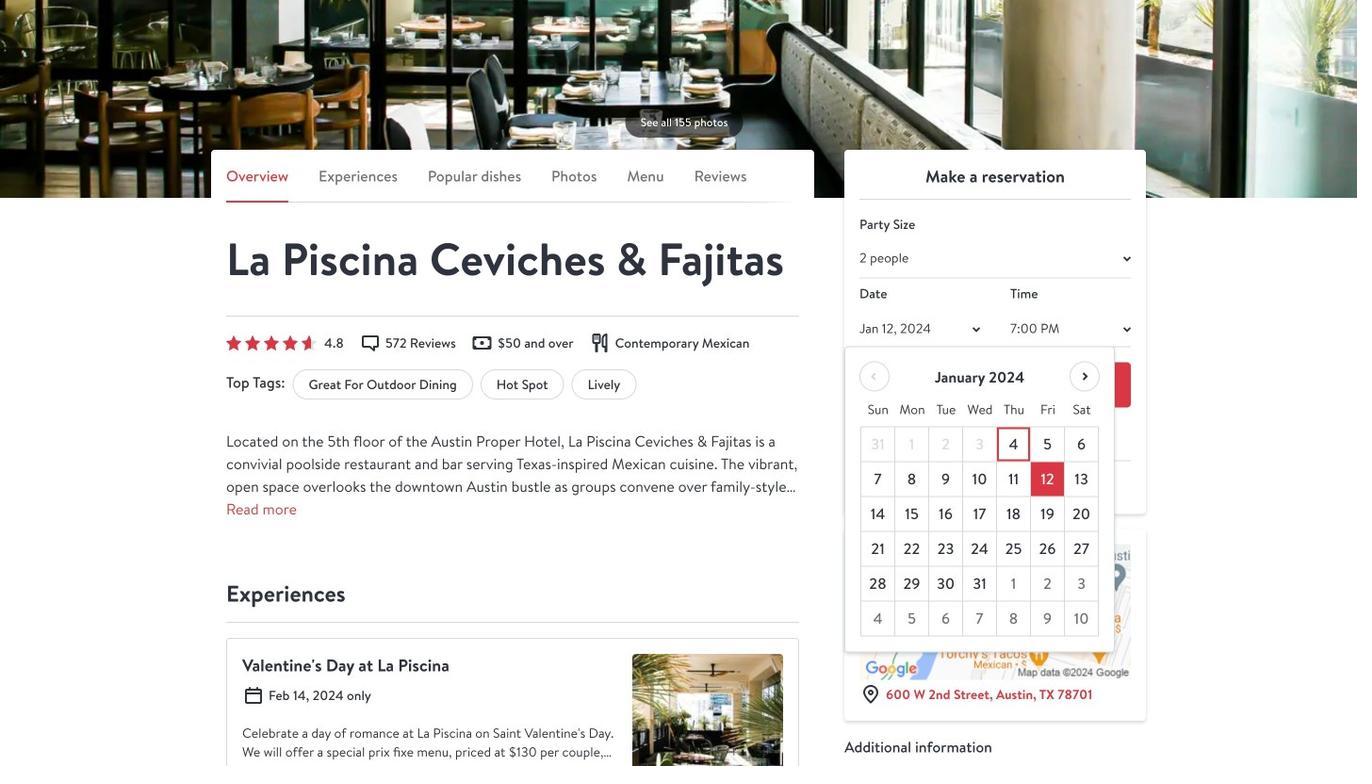 Task type: vqa. For each thing, say whether or not it's contained in the screenshot.
tuesday element
yes



Task type: describe. For each thing, give the bounding box(es) containing it.
sunday element
[[861, 393, 896, 427]]

friday element
[[1032, 393, 1066, 427]]

valentine's day at la piscina photo image
[[633, 654, 784, 767]]

tuesday element
[[930, 393, 964, 427]]

4.8 stars image
[[226, 336, 317, 351]]



Task type: locate. For each thing, give the bounding box(es) containing it.
wednesday element
[[964, 393, 998, 427]]

grid
[[861, 393, 1100, 637]]

la piscina ceviches & fajitas, austin, tx image
[[0, 0, 1358, 198]]

google map for la piscina ceviches & fajitas image
[[860, 545, 1132, 680]]

previous month image
[[864, 365, 886, 388]]

monday element
[[896, 393, 930, 427]]

tab list
[[226, 165, 800, 203]]

saturday element
[[1066, 393, 1100, 427]]

thursday element
[[998, 393, 1032, 427]]



